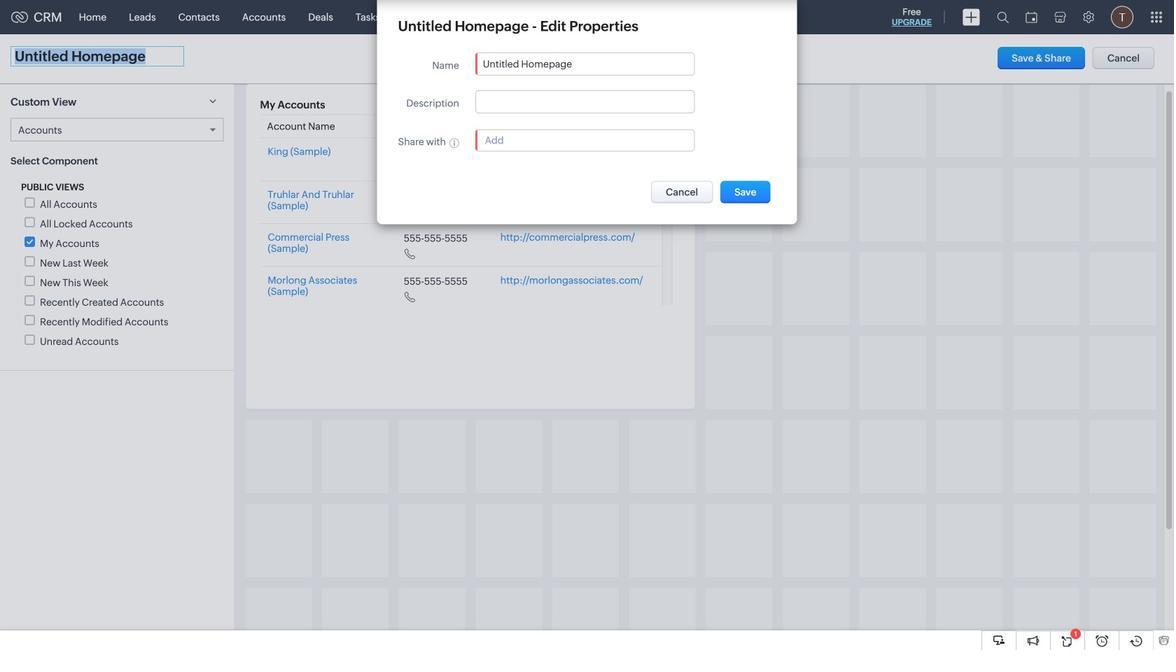 Task type: describe. For each thing, give the bounding box(es) containing it.
create menu element
[[955, 0, 989, 34]]

logo image
[[11, 12, 28, 23]]



Task type: vqa. For each thing, say whether or not it's contained in the screenshot.
Chapman
no



Task type: locate. For each thing, give the bounding box(es) containing it.
lookup image
[[450, 138, 460, 148]]

calendar image
[[1026, 12, 1038, 23]]

search element
[[989, 0, 1018, 34]]

None text field
[[483, 58, 688, 70]]

search image
[[998, 11, 1010, 23]]

None text field
[[11, 46, 184, 67]]

create menu image
[[963, 9, 981, 26]]



